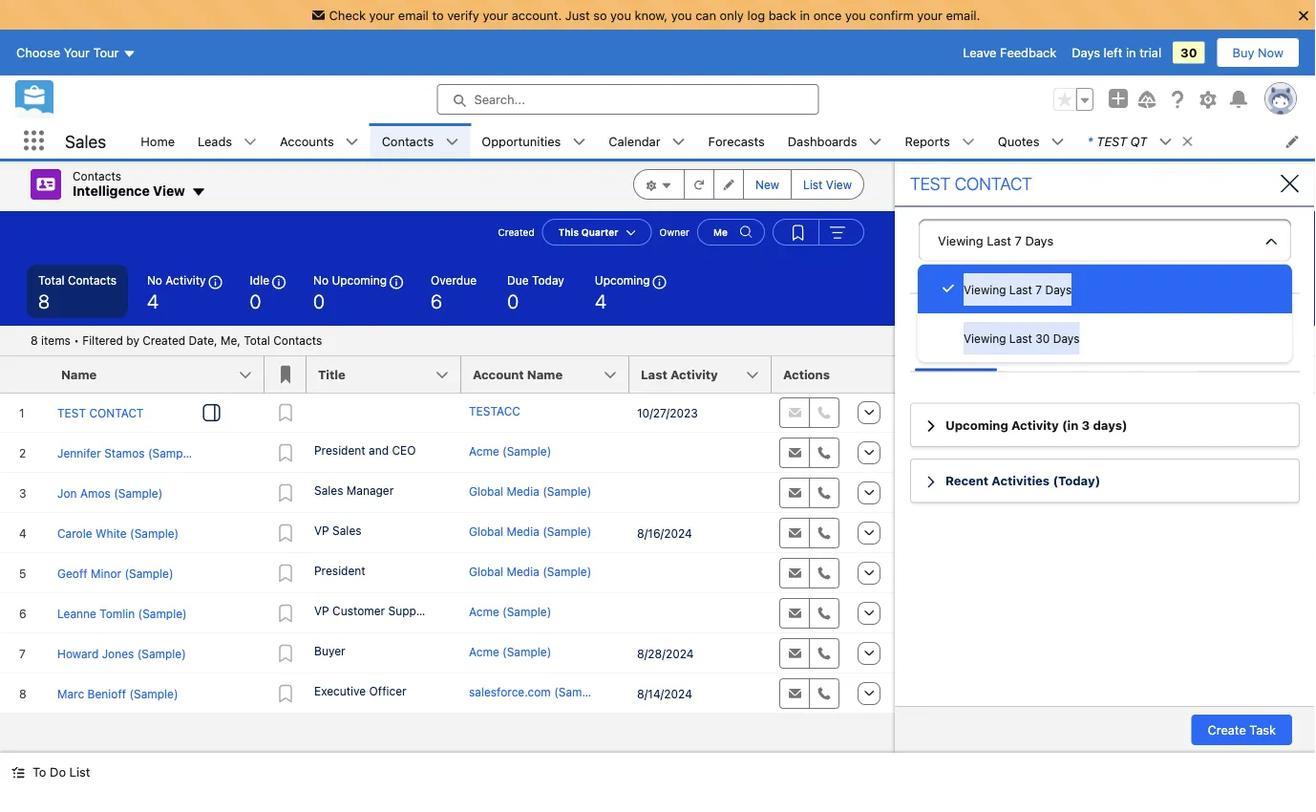 Task type: describe. For each thing, give the bounding box(es) containing it.
me
[[714, 226, 728, 237]]

text default image inside to do list button
[[11, 766, 25, 779]]

title cell
[[307, 356, 473, 394]]

meetings
[[1015, 330, 1069, 344]]

quotes
[[998, 134, 1040, 148]]

list inside 'button'
[[804, 178, 823, 191]]

last activity button
[[630, 356, 772, 393]]

row number image
[[0, 356, 50, 393]]

leads
[[198, 134, 232, 148]]

0 inside 'due today 0'
[[507, 289, 519, 312]]

4 for upcoming
[[595, 289, 607, 312]]

last right all activity
[[1010, 332, 1033, 345]]

text default image inside quotes list item
[[1051, 135, 1065, 149]]

1 horizontal spatial created
[[498, 227, 535, 238]]

leads list item
[[186, 123, 269, 159]]

* test qt
[[1088, 134, 1148, 148]]

action image
[[848, 356, 896, 393]]

6 text default image from the left
[[1159, 135, 1173, 149]]

days)
[[1093, 418, 1128, 432]]

intelligence view
[[73, 183, 185, 199]]

list containing home
[[129, 123, 1316, 159]]

and
[[369, 443, 389, 457]]

text default image for accounts
[[346, 135, 359, 149]]

executive
[[314, 684, 366, 697]]

all activity button
[[911, 324, 1002, 371]]

7 inside button
[[1015, 233, 1022, 247]]

sales for sales
[[65, 131, 106, 151]]

due today 0
[[507, 273, 565, 312]]

just
[[565, 8, 590, 22]]

idle
[[250, 273, 269, 287]]

filtered
[[82, 334, 123, 347]]

only
[[720, 8, 744, 22]]

search...
[[474, 92, 525, 107]]

home
[[141, 134, 175, 148]]

feedback
[[1000, 45, 1057, 60]]

today
[[532, 273, 565, 287]]

intelligence
[[73, 183, 150, 199]]

to
[[32, 765, 46, 779]]

vp sales
[[314, 524, 362, 537]]

to do list button
[[0, 753, 102, 791]]

group containing new
[[633, 169, 865, 200]]

overdue
[[431, 273, 477, 287]]

tour
[[93, 45, 119, 60]]

last inside cell
[[641, 367, 668, 382]]

total inside total contacts 8
[[38, 273, 65, 287]]

leave feedback link
[[963, 45, 1057, 60]]

ceo
[[392, 443, 416, 457]]

check
[[329, 8, 366, 22]]

viewing inside button
[[938, 233, 984, 247]]

2 vertical spatial sales
[[333, 524, 362, 537]]

due
[[507, 273, 529, 287]]

grid containing name
[[0, 356, 896, 715]]

support
[[388, 604, 432, 617]]

search... button
[[437, 84, 819, 115]]

quotes list item
[[987, 123, 1076, 159]]

once
[[814, 8, 842, 22]]

1 your from the left
[[369, 8, 395, 22]]

executive officer
[[314, 684, 407, 697]]

back
[[769, 8, 797, 22]]

view for list view
[[826, 178, 852, 191]]

calendar link
[[597, 123, 672, 159]]

items
[[41, 334, 71, 347]]

buyer
[[314, 644, 345, 657]]

last activity cell
[[630, 356, 783, 394]]

upcoming activity (in 3 days) button
[[912, 416, 1298, 434]]

opportunities list item
[[470, 123, 597, 159]]

vp for vp customer support
[[314, 604, 329, 617]]

so
[[594, 8, 607, 22]]

create task button
[[1192, 715, 1293, 745]]

no for 0
[[313, 273, 329, 287]]

8/14/2024
[[637, 687, 693, 700]]

me,
[[221, 334, 241, 347]]

10/27/2023
[[637, 406, 698, 419]]

2 your from the left
[[483, 8, 508, 22]]

dashboards list item
[[777, 123, 894, 159]]

leave feedback
[[963, 45, 1057, 60]]

create
[[1208, 723, 1247, 737]]

text default image for calendar
[[672, 135, 686, 149]]

title button
[[307, 356, 461, 393]]

know,
[[635, 8, 668, 22]]

date,
[[189, 334, 218, 347]]

all
[[924, 330, 939, 344]]

all activity
[[924, 330, 989, 344]]

days inside viewing last 7 days button
[[1026, 233, 1054, 247]]

1 horizontal spatial in
[[1126, 45, 1137, 60]]

0 for no upcoming
[[313, 289, 325, 312]]

2 vertical spatial group
[[773, 219, 865, 246]]

contact
[[955, 173, 1032, 194]]

view for intelligence view
[[153, 183, 185, 199]]

recent activities (today) button
[[912, 472, 1298, 490]]

contacts inside total contacts 8
[[68, 273, 117, 287]]

trial
[[1140, 45, 1162, 60]]

list view
[[804, 178, 852, 191]]

to
[[432, 8, 444, 22]]

list item containing *
[[1076, 123, 1203, 159]]

by
[[126, 334, 139, 347]]

choose
[[16, 45, 60, 60]]

meetings button
[[1002, 324, 1082, 371]]

account.
[[512, 8, 562, 22]]

reports link
[[894, 123, 962, 159]]

text default image for contacts
[[446, 135, 459, 149]]

test inside list item
[[1097, 134, 1127, 148]]

vp for vp sales
[[314, 524, 329, 537]]

this quarter
[[559, 226, 619, 237]]

text default image inside opportunities list item
[[573, 135, 586, 149]]

recent
[[946, 474, 989, 488]]

qt
[[1131, 134, 1148, 148]]

accounts link
[[269, 123, 346, 159]]

log
[[748, 8, 765, 22]]

7 inside "option"
[[1036, 283, 1042, 296]]

this
[[559, 226, 579, 237]]

dashboards link
[[777, 123, 869, 159]]

name button
[[50, 356, 265, 393]]

days left in trial
[[1072, 45, 1162, 60]]

new button
[[743, 169, 792, 200]]

contacts up intelligence
[[73, 169, 121, 182]]

sales for sales manager
[[314, 483, 343, 497]]

0 horizontal spatial created
[[143, 334, 186, 347]]

contacts up important cell
[[273, 334, 322, 347]]

0 for idle
[[250, 289, 261, 312]]

task
[[1250, 723, 1276, 737]]

8 inside total contacts 8
[[38, 289, 50, 312]]



Task type: vqa. For each thing, say whether or not it's contained in the screenshot.
THE CEO to the top
no



Task type: locate. For each thing, give the bounding box(es) containing it.
account name
[[473, 367, 563, 382]]

text default image down leads link
[[191, 185, 206, 200]]

1 vertical spatial in
[[1126, 45, 1137, 60]]

2 name from the left
[[527, 367, 563, 382]]

president left and
[[314, 443, 366, 457]]

3 text default image from the left
[[446, 135, 459, 149]]

30 inside list box
[[1036, 332, 1050, 345]]

can
[[696, 8, 717, 22]]

calendar list item
[[597, 123, 697, 159]]

no activity
[[147, 273, 206, 287]]

accounts
[[280, 134, 334, 148]]

contacts right accounts list item
[[382, 134, 434, 148]]

view inside 'button'
[[826, 178, 852, 191]]

1 vertical spatial 7
[[1036, 283, 1042, 296]]

0 horizontal spatial 0
[[250, 289, 261, 312]]

your
[[64, 45, 90, 60]]

4 right 'due today 0'
[[595, 289, 607, 312]]

no right idle
[[313, 273, 329, 287]]

1 horizontal spatial no
[[313, 273, 329, 287]]

days
[[1072, 45, 1101, 60], [1026, 233, 1054, 247], [1046, 283, 1072, 296], [1054, 332, 1080, 345]]

7 down contact
[[1015, 233, 1022, 247]]

1 vertical spatial 30
[[1036, 332, 1050, 345]]

2 horizontal spatial your
[[917, 8, 943, 22]]

Activity Date Range, Viewing Last 7 Days button
[[918, 218, 1293, 262]]

vp down "sales manager"
[[314, 524, 329, 537]]

your right verify
[[483, 8, 508, 22]]

no upcoming
[[313, 273, 387, 287]]

viewing down the test contact
[[938, 233, 984, 247]]

30 down viewing last 7 days "option"
[[1036, 332, 1050, 345]]

email
[[398, 8, 429, 22]]

no up 8 items • filtered by created date, me, total contacts
[[147, 273, 162, 287]]

1 horizontal spatial 7
[[1036, 283, 1042, 296]]

to do list
[[32, 765, 90, 779]]

leave
[[963, 45, 997, 60]]

contacts inside 'link'
[[382, 134, 434, 148]]

viewing inside "option"
[[964, 283, 1007, 296]]

8 items • filtered by created date, me, total contacts
[[31, 334, 322, 347]]

1 horizontal spatial 4
[[595, 289, 607, 312]]

days down contact
[[1026, 233, 1054, 247]]

1 horizontal spatial upcoming
[[595, 273, 650, 287]]

last down contact
[[987, 233, 1012, 247]]

last
[[987, 233, 1012, 247], [1010, 283, 1033, 296], [1010, 332, 1033, 345], [641, 367, 668, 382]]

8 items • filtered by created date, me, total contacts status
[[31, 334, 322, 347]]

0 horizontal spatial 7
[[1015, 233, 1022, 247]]

sales
[[65, 131, 106, 151], [314, 483, 343, 497], [333, 524, 362, 537]]

overdue 6
[[431, 273, 477, 312]]

1 horizontal spatial 30
[[1181, 45, 1198, 60]]

cell down "8/16/2024"
[[630, 553, 772, 593]]

name right account
[[527, 367, 563, 382]]

text default image left reports link
[[869, 135, 882, 149]]

total up items
[[38, 273, 65, 287]]

0 horizontal spatial test
[[911, 173, 951, 194]]

upcoming down quarter
[[595, 273, 650, 287]]

1 horizontal spatial name
[[527, 367, 563, 382]]

cell up and
[[307, 393, 461, 433]]

6
[[431, 289, 442, 312]]

now
[[1258, 45, 1284, 60]]

viewing last 7 days inside "option"
[[964, 283, 1072, 296]]

list down dashboards
[[804, 178, 823, 191]]

cell for customer
[[630, 593, 772, 633]]

text default image inside list item
[[1181, 135, 1195, 148]]

4 for no activity
[[147, 289, 159, 312]]

0 vertical spatial in
[[800, 8, 810, 22]]

1 vp from the top
[[314, 524, 329, 537]]

text default image for reports
[[962, 135, 975, 149]]

upcoming for upcoming activity (in 3 days)
[[946, 418, 1009, 432]]

text default image left to
[[11, 766, 25, 779]]

group up *
[[1054, 88, 1094, 111]]

new
[[756, 178, 780, 191]]

list box
[[918, 264, 1293, 362]]

1 horizontal spatial you
[[671, 8, 692, 22]]

text default image inside leads list item
[[244, 135, 257, 149]]

in right left
[[1126, 45, 1137, 60]]

test
[[1097, 134, 1127, 148], [911, 173, 951, 194]]

you left can
[[671, 8, 692, 22]]

activity for all
[[943, 330, 989, 344]]

0 vertical spatial 7
[[1015, 233, 1022, 247]]

0 horizontal spatial in
[[800, 8, 810, 22]]

in right back
[[800, 8, 810, 22]]

you right so
[[611, 8, 632, 22]]

list
[[129, 123, 1316, 159]]

buy
[[1233, 45, 1255, 60]]

in
[[800, 8, 810, 22], [1126, 45, 1137, 60]]

0 horizontal spatial 8
[[31, 334, 38, 347]]

viewing for list box containing viewing last 7 days
[[964, 332, 1007, 345]]

(in
[[1063, 418, 1079, 432]]

days down viewing last 7 days "option"
[[1054, 332, 1080, 345]]

create task group
[[1192, 715, 1293, 745]]

key performance indicators group
[[0, 265, 895, 326]]

cell down 10/27/2023
[[630, 433, 772, 473]]

viewing last 30 days
[[964, 332, 1080, 345]]

0 vertical spatial vp
[[314, 524, 329, 537]]

forecasts link
[[697, 123, 777, 159]]

cell
[[307, 393, 461, 433], [630, 433, 772, 473], [630, 473, 772, 513], [630, 553, 772, 593], [630, 593, 772, 633]]

text default image right qt
[[1159, 135, 1173, 149]]

row number cell
[[0, 356, 50, 394]]

text default image inside dashboards "list item"
[[869, 135, 882, 149]]

created up due on the left of page
[[498, 227, 535, 238]]

important cell
[[265, 356, 307, 394]]

days left left
[[1072, 45, 1101, 60]]

text default image inside the contacts "list item"
[[446, 135, 459, 149]]

days inside viewing last 7 days "option"
[[1046, 283, 1072, 296]]

2 horizontal spatial you
[[846, 8, 866, 22]]

0 vertical spatial sales
[[65, 131, 106, 151]]

1 name from the left
[[61, 367, 97, 382]]

view down home
[[153, 183, 185, 199]]

0 horizontal spatial view
[[153, 183, 185, 199]]

test right *
[[1097, 134, 1127, 148]]

email.
[[946, 8, 981, 22]]

cell for and
[[630, 433, 772, 473]]

list inside button
[[69, 765, 90, 779]]

president down vp sales
[[314, 564, 366, 577]]

upcoming left the overdue
[[332, 273, 387, 287]]

no for 4
[[147, 273, 162, 287]]

activity for no
[[166, 273, 206, 287]]

president and ceo
[[314, 443, 416, 457]]

president for president
[[314, 564, 366, 577]]

activity for last
[[671, 367, 718, 382]]

2 vertical spatial viewing
[[964, 332, 1007, 345]]

cell for manager
[[630, 473, 772, 513]]

0 horizontal spatial your
[[369, 8, 395, 22]]

1 4 from the left
[[147, 289, 159, 312]]

group down list view
[[773, 219, 865, 246]]

text default image for leads
[[244, 135, 257, 149]]

4 down no activity
[[147, 289, 159, 312]]

name cell
[[50, 356, 276, 394]]

total right me, on the left top of page
[[244, 334, 270, 347]]

text default image inside accounts list item
[[346, 135, 359, 149]]

0 horizontal spatial total
[[38, 273, 65, 287]]

list box containing viewing last 7 days
[[918, 264, 1293, 362]]

2 horizontal spatial upcoming
[[946, 418, 1009, 432]]

your left the email
[[369, 8, 395, 22]]

total
[[38, 273, 65, 287], [244, 334, 270, 347]]

quarter
[[582, 226, 619, 237]]

0 horizontal spatial list
[[69, 765, 90, 779]]

buy now button
[[1217, 37, 1300, 68]]

contacts up filtered
[[68, 273, 117, 287]]

1 horizontal spatial 8
[[38, 289, 50, 312]]

text default image left opportunities link
[[446, 135, 459, 149]]

vp left customer
[[314, 604, 329, 617]]

cell up 8/28/2024
[[630, 593, 772, 633]]

grid
[[0, 356, 896, 715]]

owner
[[660, 227, 690, 238]]

opportunities link
[[470, 123, 573, 159]]

last up 10/27/2023
[[641, 367, 668, 382]]

viewing last 7 days down contact
[[938, 233, 1054, 247]]

contacts link
[[370, 123, 446, 159]]

viewing right all
[[964, 332, 1007, 345]]

1 vertical spatial 8
[[31, 334, 38, 347]]

accounts list item
[[269, 123, 370, 159]]

1 horizontal spatial total
[[244, 334, 270, 347]]

text default image inside calendar list item
[[672, 135, 686, 149]]

text default image
[[1181, 135, 1195, 148], [573, 135, 586, 149], [869, 135, 882, 149], [1051, 135, 1065, 149], [191, 185, 206, 200], [11, 766, 25, 779]]

name down •
[[61, 367, 97, 382]]

test contact
[[911, 173, 1032, 194]]

account name cell
[[461, 356, 641, 394]]

0 vertical spatial president
[[314, 443, 366, 457]]

confirm
[[870, 8, 914, 22]]

text default image inside reports list item
[[962, 135, 975, 149]]

2 horizontal spatial 0
[[507, 289, 519, 312]]

0 down no upcoming
[[313, 289, 325, 312]]

choose your tour
[[16, 45, 119, 60]]

text default image right reports
[[962, 135, 975, 149]]

activity up 10/27/2023
[[671, 367, 718, 382]]

activity for upcoming
[[1012, 418, 1059, 432]]

contacts list item
[[370, 123, 470, 159]]

upcoming activity (in 3 days)
[[946, 418, 1128, 432]]

your
[[369, 8, 395, 22], [483, 8, 508, 22], [917, 8, 943, 22]]

2 0 from the left
[[313, 289, 325, 312]]

0 vertical spatial viewing
[[938, 233, 984, 247]]

viewing last 7 days up viewing last 30 days
[[964, 283, 1072, 296]]

2 4 from the left
[[595, 289, 607, 312]]

activity inside upcoming activity (in 3 days) dropdown button
[[1012, 418, 1059, 432]]

0 horizontal spatial name
[[61, 367, 97, 382]]

2 no from the left
[[313, 273, 329, 287]]

vp
[[314, 524, 329, 537], [314, 604, 329, 617]]

group
[[1054, 88, 1094, 111], [633, 169, 865, 200], [773, 219, 865, 246]]

viewing last 7 days option
[[918, 264, 1293, 313]]

0 vertical spatial 30
[[1181, 45, 1198, 60]]

3 you from the left
[[846, 8, 866, 22]]

1 vertical spatial sales
[[314, 483, 343, 497]]

title
[[318, 367, 346, 382]]

1 president from the top
[[314, 443, 366, 457]]

sales manager
[[314, 483, 394, 497]]

text default image right accounts
[[346, 135, 359, 149]]

0
[[250, 289, 261, 312], [313, 289, 325, 312], [507, 289, 519, 312]]

•
[[74, 334, 79, 347]]

sales up intelligence
[[65, 131, 106, 151]]

you
[[611, 8, 632, 22], [671, 8, 692, 22], [846, 8, 866, 22]]

list right do
[[69, 765, 90, 779]]

actions
[[783, 367, 830, 382]]

text default image left *
[[1051, 135, 1065, 149]]

text default image right qt
[[1181, 135, 1195, 148]]

0 vertical spatial created
[[498, 227, 535, 238]]

0 horizontal spatial 4
[[147, 289, 159, 312]]

2 you from the left
[[671, 8, 692, 22]]

test down reports
[[911, 173, 951, 194]]

3 your from the left
[[917, 8, 943, 22]]

1 horizontal spatial test
[[1097, 134, 1127, 148]]

4 text default image from the left
[[672, 135, 686, 149]]

test contact link
[[911, 173, 1032, 194]]

account
[[473, 367, 524, 382]]

0 vertical spatial group
[[1054, 88, 1094, 111]]

activity inside key performance indicators group
[[166, 273, 206, 287]]

this quarter button
[[542, 219, 652, 246]]

1 vertical spatial group
[[633, 169, 865, 200]]

viewing
[[938, 233, 984, 247], [964, 283, 1007, 296], [964, 332, 1007, 345]]

activity
[[166, 273, 206, 287], [943, 330, 989, 344], [671, 367, 718, 382], [1012, 418, 1059, 432]]

0 vertical spatial list
[[804, 178, 823, 191]]

8 left items
[[31, 334, 38, 347]]

*
[[1088, 134, 1093, 148]]

1 vertical spatial list
[[69, 765, 90, 779]]

7
[[1015, 233, 1022, 247], [1036, 283, 1042, 296]]

2 vp from the top
[[314, 604, 329, 617]]

list view button
[[791, 169, 865, 200]]

1 no from the left
[[147, 273, 162, 287]]

1 vertical spatial president
[[314, 564, 366, 577]]

viewing for viewing last 7 days "option"
[[964, 283, 1007, 296]]

action cell
[[848, 356, 896, 394]]

1 horizontal spatial view
[[826, 178, 852, 191]]

quotes link
[[987, 123, 1051, 159]]

last inside "option"
[[1010, 283, 1033, 296]]

contacts
[[382, 134, 434, 148], [73, 169, 121, 182], [68, 273, 117, 287], [273, 334, 322, 347]]

8 up items
[[38, 289, 50, 312]]

upcoming
[[332, 273, 387, 287], [595, 273, 650, 287], [946, 418, 1009, 432]]

1 vertical spatial vp
[[314, 604, 329, 617]]

1 vertical spatial created
[[143, 334, 186, 347]]

actions cell
[[772, 356, 848, 394]]

5 text default image from the left
[[962, 135, 975, 149]]

2 text default image from the left
[[346, 135, 359, 149]]

text default image right leads
[[244, 135, 257, 149]]

0 vertical spatial 8
[[38, 289, 50, 312]]

1 vertical spatial viewing last 7 days
[[964, 283, 1072, 296]]

you right once
[[846, 8, 866, 22]]

activity up 8 items • filtered by created date, me, total contacts
[[166, 273, 206, 287]]

0 vertical spatial total
[[38, 273, 65, 287]]

activity inside all activity button
[[943, 330, 989, 344]]

activity inside last activity button
[[671, 367, 718, 382]]

cell up "8/16/2024"
[[630, 473, 772, 513]]

upcoming for upcoming
[[595, 273, 650, 287]]

1 you from the left
[[611, 8, 632, 22]]

30 right trial
[[1181, 45, 1198, 60]]

your left email.
[[917, 8, 943, 22]]

2 president from the top
[[314, 564, 366, 577]]

sales down "sales manager"
[[333, 524, 362, 537]]

0 down idle
[[250, 289, 261, 312]]

created right by
[[143, 334, 186, 347]]

last up viewing last 30 days
[[1010, 283, 1033, 296]]

customer
[[333, 604, 385, 617]]

buy now
[[1233, 45, 1284, 60]]

home link
[[129, 123, 186, 159]]

1 vertical spatial total
[[244, 334, 270, 347]]

(today)
[[1053, 474, 1101, 488]]

1 vertical spatial viewing
[[964, 283, 1007, 296]]

0 horizontal spatial no
[[147, 273, 162, 287]]

3 0 from the left
[[507, 289, 519, 312]]

reports list item
[[894, 123, 987, 159]]

group down forecasts
[[633, 169, 865, 200]]

left
[[1104, 45, 1123, 60]]

view down dashboards "list item"
[[826, 178, 852, 191]]

view
[[826, 178, 852, 191], [153, 183, 185, 199]]

sales up vp sales
[[314, 483, 343, 497]]

1 horizontal spatial 0
[[313, 289, 325, 312]]

0 horizontal spatial 30
[[1036, 332, 1050, 345]]

1 text default image from the left
[[244, 135, 257, 149]]

1 0 from the left
[[250, 289, 261, 312]]

president for president and ceo
[[314, 443, 366, 457]]

list item
[[1076, 123, 1203, 159]]

activity right all
[[943, 330, 989, 344]]

text default image right 'calendar'
[[672, 135, 686, 149]]

0 horizontal spatial upcoming
[[332, 273, 387, 287]]

0 vertical spatial test
[[1097, 134, 1127, 148]]

text default image
[[244, 135, 257, 149], [346, 135, 359, 149], [446, 135, 459, 149], [672, 135, 686, 149], [962, 135, 975, 149], [1159, 135, 1173, 149]]

text default image left calendar link
[[573, 135, 586, 149]]

days up meetings
[[1046, 283, 1072, 296]]

check your email to verify your account. just so you know, you can only log back in once you confirm your email.
[[329, 8, 981, 22]]

viewing up all activity
[[964, 283, 1007, 296]]

upcoming inside upcoming activity (in 3 days) dropdown button
[[946, 418, 1009, 432]]

upcoming up recent
[[946, 418, 1009, 432]]

1 horizontal spatial list
[[804, 178, 823, 191]]

viewing last 7 days inside button
[[938, 233, 1054, 247]]

7 up meetings
[[1036, 283, 1042, 296]]

1 vertical spatial test
[[911, 173, 951, 194]]

1 horizontal spatial your
[[483, 8, 508, 22]]

activity left (in
[[1012, 418, 1059, 432]]

activities
[[992, 474, 1050, 488]]

3
[[1082, 418, 1090, 432]]

8/28/2024
[[637, 647, 694, 660]]

0 horizontal spatial you
[[611, 8, 632, 22]]

0 vertical spatial viewing last 7 days
[[938, 233, 1054, 247]]

0 down due on the left of page
[[507, 289, 519, 312]]



